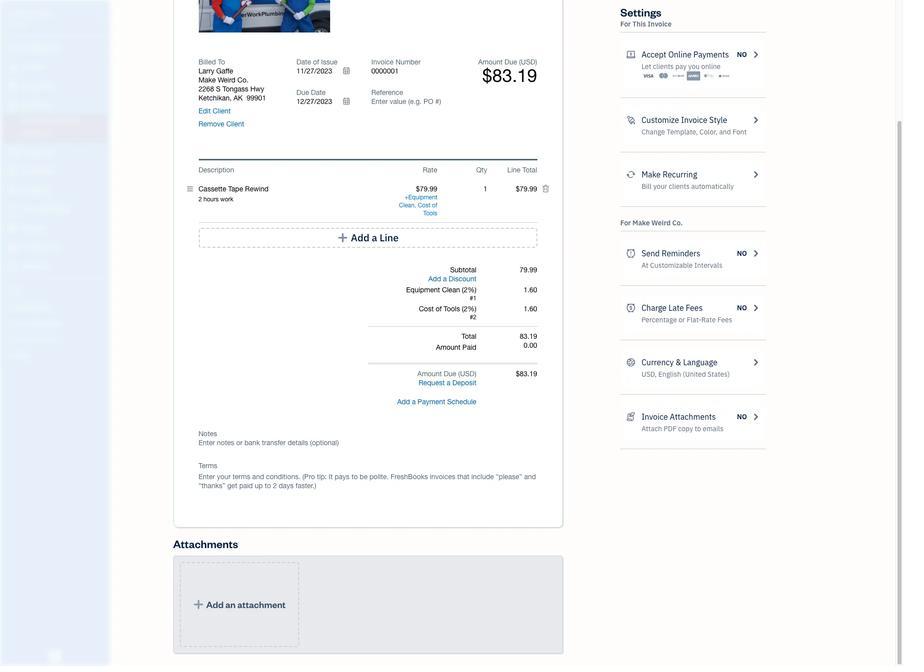 Task type: locate. For each thing, give the bounding box(es) containing it.
1 (2%) from the top
[[462, 286, 477, 294]]

money image
[[6, 223, 18, 233]]

1 vertical spatial chevronright image
[[752, 247, 761, 259]]

amount inside amount due ( usd ) $83.19
[[478, 58, 503, 66]]

4 chevronright image from the top
[[752, 356, 761, 368]]

1 horizontal spatial due
[[444, 370, 457, 378]]

gaffe
[[216, 67, 233, 75]]

add inside add an attachment button
[[206, 599, 224, 610]]

add a payment schedule button
[[378, 397, 477, 406]]

2268
[[199, 85, 214, 93]]

0 vertical spatial rate
[[423, 166, 438, 174]]

( inside amount due ( usd ) request a deposit
[[459, 370, 460, 378]]

usd inside amount due ( usd ) request a deposit
[[460, 370, 475, 378]]

1 vertical spatial for
[[621, 218, 631, 227]]

0 horizontal spatial )
[[475, 370, 477, 378]]

cost right ","
[[418, 202, 431, 209]]

equipment
[[409, 194, 438, 201], [406, 286, 440, 294]]

0 horizontal spatial co.
[[238, 76, 249, 84]]

of left issue
[[313, 58, 319, 66]]

0 vertical spatial due
[[505, 58, 517, 66]]

total inside total amount paid
[[462, 332, 477, 340]]

cost
[[418, 202, 431, 209], [419, 305, 434, 313]]

1 horizontal spatial usd
[[521, 58, 536, 66]]

turtle
[[8, 9, 37, 19]]

a inside amount due ( usd ) request a deposit
[[447, 379, 451, 387]]

equipment inside subtotal add a discount equipment clean (2%) # 1 cost of tools (2%) # 2
[[406, 286, 440, 294]]

0 vertical spatial (2%)
[[462, 286, 477, 294]]

2 vertical spatial amount
[[418, 370, 442, 378]]

0 vertical spatial $83.19
[[483, 65, 538, 86]]

1 horizontal spatial clean
[[442, 286, 460, 294]]

(2%)
[[462, 286, 477, 294], [462, 305, 477, 313]]

an
[[225, 599, 236, 610]]

1 # from the top
[[470, 295, 473, 302]]

schedule
[[447, 398, 477, 406]]

fees right flat- at the right of the page
[[718, 315, 733, 324]]

apps image
[[7, 287, 107, 295]]

amount inside total amount paid
[[436, 343, 461, 351]]

clean down +
[[399, 202, 415, 209]]

(2%) up 2
[[462, 305, 477, 313]]

line total
[[508, 166, 538, 174]]

request
[[419, 379, 445, 387]]

make
[[199, 76, 216, 84], [642, 169, 661, 179], [633, 218, 650, 227]]

chevronright image
[[752, 48, 761, 60], [752, 168, 761, 180], [752, 302, 761, 314], [752, 356, 761, 368]]

clients
[[653, 62, 674, 71], [669, 182, 690, 191]]

plus image left add a line
[[337, 233, 349, 243]]

of inside , cost of tools
[[432, 202, 438, 209]]

due inside amount due ( usd ) $83.19
[[505, 58, 517, 66]]

tools down the add a discount button
[[444, 305, 460, 313]]

line
[[508, 166, 521, 174], [380, 231, 399, 244]]

2 vertical spatial of
[[436, 305, 442, 313]]

copy
[[679, 424, 694, 433]]

fees up flat- at the right of the page
[[686, 303, 703, 313]]

issue
[[321, 58, 338, 66]]

0 vertical spatial client
[[213, 107, 231, 115]]

paintbrush image
[[627, 114, 636, 126]]

add inside add a line button
[[351, 231, 370, 244]]

1 1.60 from the top
[[524, 286, 538, 294]]

a inside dropdown button
[[412, 398, 416, 406]]

$83.19 inside amount due ( usd ) $83.19
[[483, 65, 538, 86]]

of down item rate (usd) text field on the top left of the page
[[432, 202, 438, 209]]

co. up reminders
[[673, 218, 683, 227]]

add a line
[[351, 231, 399, 244]]

0 horizontal spatial usd
[[460, 370, 475, 378]]

1.60 down 79.99
[[524, 286, 538, 294]]

apple pay image
[[703, 71, 716, 81]]

attachments
[[670, 412, 716, 422], [173, 537, 238, 551]]

color,
[[700, 127, 718, 136]]

visa image
[[642, 71, 655, 81]]

1 vertical spatial date
[[311, 88, 326, 96]]

0 vertical spatial weird
[[218, 76, 236, 84]]

onlinesales image
[[627, 48, 636, 60]]

weird inside billed to larry gaffe make weird co. 2268 s tongass hwy ketchikan, ak  99901 edit client remove client
[[218, 76, 236, 84]]

co. inside billed to larry gaffe make weird co. 2268 s tongass hwy ketchikan, ak  99901 edit client remove client
[[238, 76, 249, 84]]

# down 1
[[470, 314, 473, 321]]

1 vertical spatial plus image
[[193, 600, 204, 610]]

currency & language
[[642, 357, 718, 367]]

of down the add a discount button
[[436, 305, 442, 313]]

3 chevronright image from the top
[[752, 302, 761, 314]]

for left this
[[621, 19, 631, 28]]

estimate image
[[6, 81, 18, 91]]

0 vertical spatial make
[[199, 76, 216, 84]]

1 vertical spatial usd
[[460, 370, 475, 378]]

0 vertical spatial #
[[470, 295, 473, 302]]

terms
[[199, 462, 217, 470]]

reference
[[372, 88, 403, 96]]

0 vertical spatial attachments
[[670, 412, 716, 422]]

3 chevronright image from the top
[[752, 411, 761, 423]]

client
[[213, 107, 231, 115], [226, 120, 244, 128]]

chevronright image for send reminders
[[752, 247, 761, 259]]

0 vertical spatial fees
[[686, 303, 703, 313]]

Reference Number text field
[[372, 97, 442, 105]]

states)
[[708, 370, 730, 379]]

add for attachment
[[206, 599, 224, 610]]

this
[[633, 19, 647, 28]]

1 horizontal spatial plus image
[[337, 233, 349, 243]]

1 vertical spatial clean
[[442, 286, 460, 294]]

equipment down the add a discount button
[[406, 286, 440, 294]]

1 for from the top
[[621, 19, 631, 28]]

# up 2
[[470, 295, 473, 302]]

0 horizontal spatial due
[[297, 88, 309, 96]]

date up issue date in mm/dd/yyyy format text field
[[297, 58, 311, 66]]

due inside due date 12/27/2023
[[297, 88, 309, 96]]

0 vertical spatial line
[[508, 166, 521, 174]]

Enter an Invoice # text field
[[372, 67, 400, 75]]

1 horizontal spatial co.
[[673, 218, 683, 227]]

0 horizontal spatial clean
[[399, 202, 415, 209]]

co. up tongass
[[238, 76, 249, 84]]

1 horizontal spatial total
[[523, 166, 538, 174]]

0 vertical spatial co.
[[238, 76, 249, 84]]

make up bill
[[642, 169, 661, 179]]

0 vertical spatial chevronright image
[[752, 114, 761, 126]]

0 vertical spatial cost
[[418, 202, 431, 209]]

1 vertical spatial of
[[432, 202, 438, 209]]

chevronright image
[[752, 114, 761, 126], [752, 247, 761, 259], [752, 411, 761, 423]]

at customizable intervals
[[642, 261, 723, 270]]

)
[[536, 58, 538, 66], [475, 370, 477, 378]]

of inside subtotal add a discount equipment clean (2%) # 1 cost of tools (2%) # 2
[[436, 305, 442, 313]]

plus image
[[337, 233, 349, 243], [193, 600, 204, 610]]

0 horizontal spatial tools
[[424, 210, 438, 217]]

client right remove
[[226, 120, 244, 128]]

a inside subtotal add a discount equipment clean (2%) # 1 cost of tools (2%) # 2
[[443, 275, 447, 283]]

weird down gaffe
[[218, 76, 236, 84]]

add inside add a payment schedule dropdown button
[[397, 398, 410, 406]]

( for request
[[459, 370, 460, 378]]

add inside subtotal add a discount equipment clean (2%) # 1 cost of tools (2%) # 2
[[429, 275, 441, 283]]

make inside billed to larry gaffe make weird co. 2268 s tongass hwy ketchikan, ak  99901 edit client remove client
[[199, 76, 216, 84]]

settings image
[[7, 351, 107, 359]]

bars image
[[187, 184, 193, 193]]

0 vertical spatial plus image
[[337, 233, 349, 243]]

amount due ( usd ) request a deposit
[[418, 370, 477, 387]]

1 horizontal spatial line
[[508, 166, 521, 174]]

1 no from the top
[[737, 50, 748, 59]]

weird up send reminders
[[652, 218, 671, 227]]

invoice attachments
[[642, 412, 716, 422]]

1 horizontal spatial rate
[[702, 315, 716, 324]]

,
[[415, 202, 416, 209]]

cost down the add a discount button
[[419, 305, 434, 313]]

( inside amount due ( usd ) $83.19
[[519, 58, 521, 66]]

tools inside subtotal add a discount equipment clean (2%) # 1 cost of tools (2%) # 2
[[444, 305, 460, 313]]

usd
[[521, 58, 536, 66], [460, 370, 475, 378]]

1 vertical spatial make
[[642, 169, 661, 179]]

0 horizontal spatial weird
[[218, 76, 236, 84]]

2 vertical spatial make
[[633, 218, 650, 227]]

1 chevronright image from the top
[[752, 48, 761, 60]]

0 horizontal spatial (
[[459, 370, 460, 378]]

99901
[[247, 94, 266, 102]]

clean
[[399, 202, 415, 209], [442, 286, 460, 294]]

0 vertical spatial clean
[[399, 202, 415, 209]]

1 vertical spatial fees
[[718, 315, 733, 324]]

2 no from the top
[[737, 249, 748, 258]]

no for accept online payments
[[737, 50, 748, 59]]

or
[[679, 315, 686, 324]]

1 horizontal spatial weird
[[652, 218, 671, 227]]

chevronright image for invoice attachments
[[752, 411, 761, 423]]

4 no from the top
[[737, 412, 748, 421]]

invoice up attach
[[642, 412, 668, 422]]

date up 12/27/2023
[[311, 88, 326, 96]]

0 vertical spatial tools
[[424, 210, 438, 217]]

make down larry
[[199, 76, 216, 84]]

0 vertical spatial (
[[519, 58, 521, 66]]

add an attachment
[[206, 599, 286, 610]]

1 horizontal spatial tools
[[444, 305, 460, 313]]

1 vertical spatial (2%)
[[462, 305, 477, 313]]

(2%) up 1
[[462, 286, 477, 294]]

language
[[684, 357, 718, 367]]

1 vertical spatial equipment
[[406, 286, 440, 294]]

recurring
[[663, 169, 698, 179]]

amount for $83.19
[[478, 58, 503, 66]]

send reminders
[[642, 248, 701, 258]]

1 vertical spatial amount
[[436, 343, 461, 351]]

due
[[505, 58, 517, 66], [297, 88, 309, 96], [444, 370, 457, 378]]

no
[[737, 50, 748, 59], [737, 249, 748, 258], [737, 303, 748, 312], [737, 412, 748, 421]]

make recurring
[[642, 169, 698, 179]]

1.60
[[524, 286, 538, 294], [524, 305, 538, 313]]

0 horizontal spatial total
[[462, 332, 477, 340]]

1 vertical spatial $83.19
[[516, 370, 538, 378]]

payment
[[418, 398, 446, 406]]

no for invoice attachments
[[737, 412, 748, 421]]

of
[[313, 58, 319, 66], [432, 202, 438, 209], [436, 305, 442, 313]]

change
[[642, 127, 665, 136]]

usd for request
[[460, 370, 475, 378]]

1 vertical spatial #
[[470, 314, 473, 321]]

amount inside amount due ( usd ) request a deposit
[[418, 370, 442, 378]]

2 vertical spatial due
[[444, 370, 457, 378]]

plus image inside add an attachment button
[[193, 600, 204, 610]]

paid
[[463, 343, 477, 351]]

due inside amount due ( usd ) request a deposit
[[444, 370, 457, 378]]

customizable
[[651, 261, 693, 270]]

online
[[702, 62, 721, 71]]

2 (2%) from the top
[[462, 305, 477, 313]]

1 vertical spatial weird
[[652, 218, 671, 227]]

0 vertical spatial usd
[[521, 58, 536, 66]]

1 vertical spatial tools
[[444, 305, 460, 313]]

style
[[710, 115, 728, 125]]

2 vertical spatial chevronright image
[[752, 411, 761, 423]]

1 horizontal spatial (
[[519, 58, 521, 66]]

2 chevronright image from the top
[[752, 247, 761, 259]]

a
[[372, 231, 377, 244], [443, 275, 447, 283], [447, 379, 451, 387], [412, 398, 416, 406]]

late
[[669, 303, 684, 313]]

Terms text field
[[199, 472, 538, 490]]

date of issue
[[297, 58, 338, 66]]

invoice right this
[[648, 19, 672, 28]]

date
[[297, 58, 311, 66], [311, 88, 326, 96]]

plus image left an
[[193, 600, 204, 610]]

0 horizontal spatial line
[[380, 231, 399, 244]]

&
[[676, 357, 682, 367]]

timer image
[[6, 204, 18, 214]]

for up latereminders image
[[621, 218, 631, 227]]

Issue date in MM/DD/YYYY format text field
[[297, 67, 357, 75]]

1 vertical spatial )
[[475, 370, 477, 378]]

0 vertical spatial )
[[536, 58, 538, 66]]

settings
[[621, 5, 662, 19]]

1 vertical spatial line
[[380, 231, 399, 244]]

) inside amount due ( usd ) $83.19
[[536, 58, 538, 66]]

usd inside amount due ( usd ) $83.19
[[521, 58, 536, 66]]

1 vertical spatial (
[[459, 370, 460, 378]]

turtle inc owner
[[8, 9, 53, 27]]

0 vertical spatial for
[[621, 19, 631, 28]]

83.19
[[520, 332, 538, 340]]

amount for request
[[418, 370, 442, 378]]

invoice up enter an invoice # text field
[[372, 58, 394, 66]]

1 vertical spatial 1.60
[[524, 305, 538, 313]]

fees
[[686, 303, 703, 313], [718, 315, 733, 324]]

1 horizontal spatial attachments
[[670, 412, 716, 422]]

clients down accept
[[653, 62, 674, 71]]

add for payment
[[397, 398, 410, 406]]

1 horizontal spatial )
[[536, 58, 538, 66]]

total up paid
[[462, 332, 477, 340]]

0 horizontal spatial plus image
[[193, 600, 204, 610]]

qty
[[477, 166, 488, 174]]

total up line total (usd) text field
[[523, 166, 538, 174]]

hwy
[[251, 85, 264, 93]]

, cost of tools
[[415, 202, 438, 217]]

no for charge late fees
[[737, 303, 748, 312]]

due for request
[[444, 370, 457, 378]]

invoice up "change template, color, and font"
[[681, 115, 708, 125]]

0 vertical spatial equipment
[[409, 194, 438, 201]]

1 vertical spatial total
[[462, 332, 477, 340]]

customize
[[642, 115, 680, 125]]

mastercard image
[[657, 71, 671, 81]]

(united
[[683, 370, 706, 379]]

2 chevronright image from the top
[[752, 168, 761, 180]]

Item Rate (USD) text field
[[416, 185, 438, 193]]

0 vertical spatial 1.60
[[524, 286, 538, 294]]

1 vertical spatial co.
[[673, 218, 683, 227]]

invoice inside settings for this invoice
[[648, 19, 672, 28]]

pdf
[[664, 424, 677, 433]]

$83.19
[[483, 65, 538, 86], [516, 370, 538, 378]]

0 vertical spatial amount
[[478, 58, 503, 66]]

make up send
[[633, 218, 650, 227]]

2 horizontal spatial due
[[505, 58, 517, 66]]

12/27/2023 button
[[297, 97, 357, 106]]

tools down equipment clean
[[424, 210, 438, 217]]

clean down the add a discount button
[[442, 286, 460, 294]]

1 vertical spatial attachments
[[173, 537, 238, 551]]

plus image inside add a line button
[[337, 233, 349, 243]]

Item Quantity text field
[[473, 185, 488, 193]]

equipment down item rate (usd) text field on the top left of the page
[[409, 194, 438, 201]]

client up remove client "button"
[[213, 107, 231, 115]]

rate up item rate (usd) text field on the top left of the page
[[423, 166, 438, 174]]

1 vertical spatial client
[[226, 120, 244, 128]]

at
[[642, 261, 649, 270]]

delete line item image
[[542, 184, 550, 193]]

+
[[405, 194, 409, 201]]

1 vertical spatial cost
[[419, 305, 434, 313]]

clients down recurring
[[669, 182, 690, 191]]

rate right or
[[702, 315, 716, 324]]

3 no from the top
[[737, 303, 748, 312]]

) inside amount due ( usd ) request a deposit
[[475, 370, 477, 378]]

for inside settings for this invoice
[[621, 19, 631, 28]]

bank image
[[718, 71, 731, 81]]

1.60 up 83.19
[[524, 305, 538, 313]]

1 vertical spatial due
[[297, 88, 309, 96]]

american express image
[[687, 71, 701, 81]]



Task type: describe. For each thing, give the bounding box(es) containing it.
usd, english (united states)
[[642, 370, 730, 379]]

plus image for add a line
[[337, 233, 349, 243]]

Enter an Item Name text field
[[199, 184, 388, 193]]

bill
[[642, 182, 652, 191]]

main element
[[0, 0, 135, 666]]

items and services image
[[7, 319, 107, 327]]

attachment
[[238, 599, 286, 610]]

0 vertical spatial total
[[523, 166, 538, 174]]

) for $83.19
[[536, 58, 538, 66]]

invoices image
[[627, 411, 636, 423]]

client image
[[6, 62, 18, 72]]

project image
[[6, 185, 18, 195]]

team members image
[[7, 303, 107, 311]]

billed to larry gaffe make weird co. 2268 s tongass hwy ketchikan, ak  99901 edit client remove client
[[199, 58, 266, 128]]

79.99
[[520, 266, 538, 274]]

payments
[[694, 49, 730, 59]]

customize invoice style
[[642, 115, 728, 125]]

1 vertical spatial rate
[[702, 315, 716, 324]]

( for $83.19
[[519, 58, 521, 66]]

0.00
[[524, 341, 538, 349]]

let
[[642, 62, 652, 71]]

Notes text field
[[199, 438, 538, 447]]

clean inside subtotal add a discount equipment clean (2%) # 1 cost of tools (2%) # 2
[[442, 286, 460, 294]]

emails
[[703, 424, 724, 433]]

automatically
[[692, 182, 734, 191]]

owner
[[8, 20, 26, 27]]

change template, color, and font
[[642, 127, 747, 136]]

you
[[689, 62, 700, 71]]

payment image
[[6, 147, 18, 157]]

add a payment schedule
[[397, 398, 477, 406]]

currencyandlanguage image
[[627, 356, 636, 368]]

add an attachment button
[[180, 562, 299, 647]]

due for $83.19
[[505, 58, 517, 66]]

2 1.60 from the top
[[524, 305, 538, 313]]

no for send reminders
[[737, 249, 748, 258]]

flat-
[[687, 315, 702, 324]]

attach
[[642, 424, 662, 433]]

2
[[473, 314, 477, 321]]

add a discount button
[[429, 274, 477, 283]]

0 horizontal spatial rate
[[423, 166, 438, 174]]

refresh image
[[627, 168, 636, 180]]

add for line
[[351, 231, 370, 244]]

1
[[473, 295, 477, 302]]

2 # from the top
[[470, 314, 473, 321]]

expense image
[[6, 166, 18, 176]]

Enter an Item Description text field
[[199, 195, 388, 203]]

bank connections image
[[7, 335, 107, 343]]

your
[[654, 182, 668, 191]]

send
[[642, 248, 660, 258]]

inc
[[38, 9, 53, 19]]

add a line button
[[199, 228, 538, 248]]

invoice image
[[6, 100, 18, 110]]

english
[[659, 370, 682, 379]]

tools inside , cost of tools
[[424, 210, 438, 217]]

invoice number
[[372, 58, 421, 66]]

latereminders image
[[627, 247, 636, 259]]

charge late fees
[[642, 303, 703, 313]]

subtotal add a discount equipment clean (2%) # 1 cost of tools (2%) # 2
[[406, 266, 477, 321]]

discount
[[449, 275, 477, 283]]

total amount paid
[[436, 332, 477, 351]]

settings for this invoice
[[621, 5, 672, 28]]

online
[[669, 49, 692, 59]]

12/27/2023
[[297, 97, 332, 105]]

0 vertical spatial date
[[297, 58, 311, 66]]

83.19 0.00
[[520, 332, 538, 349]]

2 for from the top
[[621, 218, 631, 227]]

report image
[[6, 261, 18, 271]]

0 horizontal spatial fees
[[686, 303, 703, 313]]

) for request
[[475, 370, 477, 378]]

equipment inside equipment clean
[[409, 194, 438, 201]]

number
[[396, 58, 421, 66]]

1 horizontal spatial fees
[[718, 315, 733, 324]]

usd for $83.19
[[521, 58, 536, 66]]

chart image
[[6, 242, 18, 252]]

1 vertical spatial clients
[[669, 182, 690, 191]]

latefees image
[[627, 302, 636, 314]]

discover image
[[672, 71, 686, 81]]

let clients pay you online
[[642, 62, 721, 71]]

pay
[[676, 62, 687, 71]]

template,
[[667, 127, 698, 136]]

a inside button
[[372, 231, 377, 244]]

freshbooks image
[[47, 650, 63, 662]]

ketchikan,
[[199, 94, 232, 102]]

usd,
[[642, 370, 657, 379]]

to
[[218, 58, 225, 66]]

edit client button
[[199, 106, 231, 115]]

percentage or flat-rate fees
[[642, 315, 733, 324]]

Line Total (USD) text field
[[516, 185, 538, 193]]

0 vertical spatial of
[[313, 58, 319, 66]]

remove
[[199, 120, 224, 128]]

charge
[[642, 303, 667, 313]]

1 chevronright image from the top
[[752, 114, 761, 126]]

notes
[[199, 430, 217, 438]]

equipment clean
[[399, 194, 438, 209]]

subtotal
[[450, 266, 477, 274]]

font
[[733, 127, 747, 136]]

tongass
[[223, 85, 249, 93]]

date inside due date 12/27/2023
[[311, 88, 326, 96]]

attach pdf copy to emails
[[642, 424, 724, 433]]

cost inside subtotal add a discount equipment clean (2%) # 1 cost of tools (2%) # 2
[[419, 305, 434, 313]]

s
[[216, 85, 221, 93]]

deposit
[[453, 379, 477, 387]]

reminders
[[662, 248, 701, 258]]

dashboard image
[[6, 43, 18, 53]]

cost inside , cost of tools
[[418, 202, 431, 209]]

line inside button
[[380, 231, 399, 244]]

0 vertical spatial clients
[[653, 62, 674, 71]]

bill your clients automatically
[[642, 182, 734, 191]]

description
[[199, 166, 234, 174]]

accept online payments
[[642, 49, 730, 59]]

billed
[[199, 58, 216, 66]]

for make weird co.
[[621, 218, 683, 227]]

clean inside equipment clean
[[399, 202, 415, 209]]

plus image for add an attachment
[[193, 600, 204, 610]]

due date 12/27/2023
[[297, 88, 332, 105]]

0 horizontal spatial attachments
[[173, 537, 238, 551]]

accept
[[642, 49, 667, 59]]

to
[[695, 424, 702, 433]]



Task type: vqa. For each thing, say whether or not it's contained in the screenshot.
THE STATES)
yes



